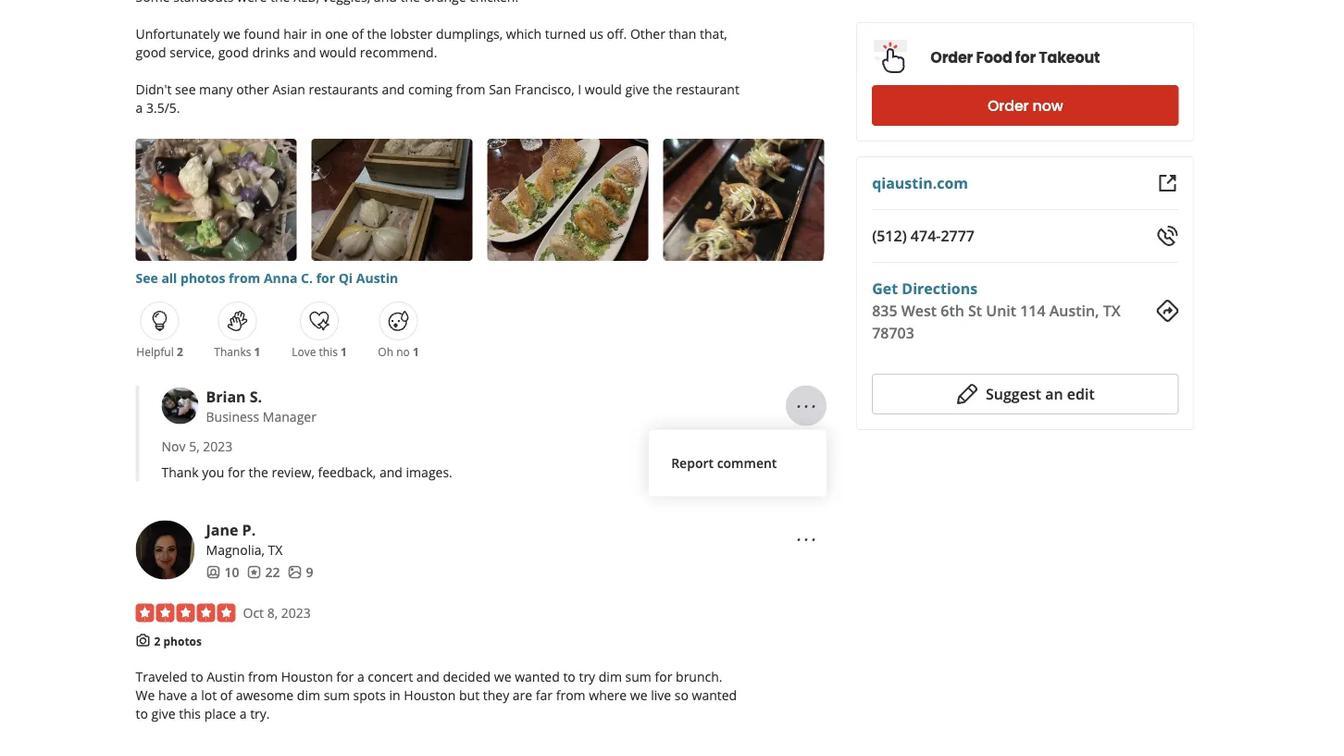 Task type: vqa. For each thing, say whether or not it's contained in the screenshot.


Task type: locate. For each thing, give the bounding box(es) containing it.
and
[[293, 43, 316, 60], [382, 80, 405, 97], [380, 464, 403, 481], [417, 669, 440, 686]]

manager
[[263, 408, 317, 426]]

where
[[589, 687, 627, 705]]

0 horizontal spatial in
[[311, 24, 322, 42]]

2023
[[203, 438, 233, 455], [281, 604, 311, 622]]

love this 1
[[292, 344, 347, 360]]

2 horizontal spatial the
[[653, 80, 673, 97]]

1 horizontal spatial 2023
[[281, 604, 311, 622]]

from inside didn't see many other asian restaurants and coming from san francisco, i would give the restaurant a 3.5/5.
[[456, 80, 486, 97]]

2777
[[941, 226, 975, 246]]

are
[[513, 687, 533, 705]]

2 vertical spatial we
[[630, 687, 648, 705]]

the left restaurant
[[653, 80, 673, 97]]

tx right the austin, at top right
[[1104, 301, 1121, 321]]

no
[[396, 344, 410, 360]]

dim
[[599, 669, 622, 686], [297, 687, 320, 705]]

0 vertical spatial would
[[320, 43, 357, 60]]

0 horizontal spatial 2023
[[203, 438, 233, 455]]

jane
[[206, 520, 238, 540]]

awesome
[[236, 687, 294, 705]]

photos right all
[[181, 269, 225, 286]]

2 (1 reaction) element from the left
[[341, 344, 347, 360]]

0 vertical spatial 2023
[[203, 438, 233, 455]]

turned
[[545, 24, 586, 42]]

of right one
[[352, 24, 364, 42]]

photo of brian s. image
[[162, 387, 199, 424]]

restaurants
[[309, 80, 379, 97]]

for right you
[[228, 464, 245, 481]]

1 vertical spatial austin
[[207, 669, 245, 686]]

1 vertical spatial photos
[[163, 634, 202, 649]]

c.
[[301, 269, 313, 286]]

francisco,
[[515, 80, 575, 97]]

1 right the thanks
[[254, 344, 261, 360]]

1 menu image from the top
[[796, 396, 818, 418]]

live
[[651, 687, 672, 705]]

and left 'images.'
[[380, 464, 403, 481]]

1 horizontal spatial we
[[494, 669, 512, 686]]

0 horizontal spatial 1
[[254, 344, 261, 360]]

0 vertical spatial 2
[[177, 344, 183, 360]]

tx up 22
[[268, 542, 283, 559]]

houston up awesome at the left
[[281, 669, 333, 686]]

(1 reaction) element for love this 1
[[341, 344, 347, 360]]

2023 for 5,
[[203, 438, 233, 455]]

s.
[[250, 386, 262, 406]]

24 external link v2 image
[[1157, 172, 1179, 194]]

3 (1 reaction) element from the left
[[413, 344, 419, 360]]

0 horizontal spatial we
[[223, 24, 241, 42]]

wanted
[[515, 669, 560, 686], [692, 687, 737, 705]]

sum left spots
[[324, 687, 350, 705]]

1 vertical spatial of
[[220, 687, 232, 705]]

2 1 from the left
[[341, 344, 347, 360]]

and inside didn't see many other asian restaurants and coming from san francisco, i would give the restaurant a 3.5/5.
[[382, 80, 405, 97]]

we inside unfortunately we found hair in one of the lobster dumplings, which turned us off. other than that, good service, good drinks and would recommend.
[[223, 24, 241, 42]]

asian
[[273, 80, 305, 97]]

this right love
[[319, 344, 338, 360]]

but
[[459, 687, 480, 705]]

for inside nov 5, 2023 thank you for the review, feedback, and images.
[[228, 464, 245, 481]]

1 for oh no
[[413, 344, 419, 360]]

1 vertical spatial would
[[585, 80, 622, 97]]

the inside nov 5, 2023 thank you for the review, feedback, and images.
[[249, 464, 268, 481]]

0 vertical spatial the
[[367, 24, 387, 42]]

0 vertical spatial dim
[[599, 669, 622, 686]]

one
[[325, 24, 348, 42]]

recommend.
[[360, 43, 437, 60]]

1 vertical spatial menu image
[[796, 529, 818, 551]]

0 vertical spatial order
[[931, 47, 974, 68]]

would down one
[[320, 43, 357, 60]]

2 right 16 camera v2 image
[[154, 634, 161, 649]]

takeout
[[1039, 47, 1100, 68]]

brian
[[206, 386, 246, 406]]

of right lot
[[220, 687, 232, 705]]

to left 'try'
[[563, 669, 576, 686]]

to up lot
[[191, 669, 203, 686]]

to down we
[[136, 706, 148, 723]]

1 horizontal spatial the
[[367, 24, 387, 42]]

other
[[236, 80, 269, 97]]

friends element
[[206, 563, 239, 582]]

wanted up far on the left
[[515, 669, 560, 686]]

unfortunately we found hair in one of the lobster dumplings, which turned us off. other than that, good service, good drinks and would recommend.
[[136, 24, 728, 60]]

the inside didn't see many other asian restaurants and coming from san francisco, i would give the restaurant a 3.5/5.
[[653, 80, 673, 97]]

photos down 5 star rating image
[[163, 634, 202, 649]]

1 horizontal spatial order
[[988, 95, 1029, 116]]

from up awesome at the left
[[248, 669, 278, 686]]

helpful 2
[[136, 344, 183, 360]]

0 horizontal spatial wanted
[[515, 669, 560, 686]]

2023 inside nov 5, 2023 thank you for the review, feedback, and images.
[[203, 438, 233, 455]]

nov 5, 2023 thank you for the review, feedback, and images.
[[162, 438, 453, 481]]

1 horizontal spatial austin
[[356, 269, 398, 286]]

in down the concert
[[389, 687, 401, 705]]

0 horizontal spatial of
[[220, 687, 232, 705]]

other
[[631, 24, 666, 42]]

good down unfortunately
[[136, 43, 166, 60]]

1 horizontal spatial 2
[[177, 344, 183, 360]]

2 vertical spatial the
[[249, 464, 268, 481]]

16 photos v2 image
[[288, 565, 302, 580]]

from left san
[[456, 80, 486, 97]]

they
[[483, 687, 510, 705]]

0 horizontal spatial 2
[[154, 634, 161, 649]]

all
[[161, 269, 177, 286]]

1 horizontal spatial houston
[[404, 687, 456, 705]]

1 horizontal spatial good
[[218, 43, 249, 60]]

2023 right 5,
[[203, 438, 233, 455]]

0 horizontal spatial give
[[151, 706, 176, 723]]

1 horizontal spatial would
[[585, 80, 622, 97]]

menu image
[[796, 396, 818, 418], [796, 529, 818, 551]]

report comment
[[672, 454, 777, 472]]

give down have
[[151, 706, 176, 723]]

hair
[[283, 24, 307, 42]]

1 vertical spatial tx
[[268, 542, 283, 559]]

and inside nov 5, 2023 thank you for the review, feedback, and images.
[[380, 464, 403, 481]]

try
[[579, 669, 596, 686]]

1 horizontal spatial (1 reaction) element
[[341, 344, 347, 360]]

images.
[[406, 464, 453, 481]]

and down the hair
[[293, 43, 316, 60]]

1 vertical spatial dim
[[297, 687, 320, 705]]

1 vertical spatial order
[[988, 95, 1029, 116]]

the inside unfortunately we found hair in one of the lobster dumplings, which turned us off. other than that, good service, good drinks and would recommend.
[[367, 24, 387, 42]]

tx inside jane p. magnolia, tx
[[268, 542, 283, 559]]

and right the concert
[[417, 669, 440, 686]]

16 review v2 image
[[247, 565, 262, 580]]

and left the coming
[[382, 80, 405, 97]]

1 vertical spatial 2023
[[281, 604, 311, 622]]

(1 reaction) element right love
[[341, 344, 347, 360]]

1 (1 reaction) element from the left
[[254, 344, 261, 360]]

0 horizontal spatial would
[[320, 43, 357, 60]]

3 1 from the left
[[413, 344, 419, 360]]

0 vertical spatial of
[[352, 24, 364, 42]]

photos element
[[288, 563, 313, 582]]

dumplings,
[[436, 24, 503, 42]]

austin inside traveled to austin from houston for a concert and decided we wanted to try dim sum for brunch. we have a lot of awesome dim sum spots in houston but they are far from where we live so wanted to give this place a try.
[[207, 669, 245, 686]]

drinks
[[252, 43, 290, 60]]

we left live
[[630, 687, 648, 705]]

this down have
[[179, 706, 201, 723]]

0 vertical spatial sum
[[626, 669, 652, 686]]

report
[[672, 454, 714, 472]]

dim up the where
[[599, 669, 622, 686]]

see all photos from anna c. for qi austin link
[[136, 269, 398, 286]]

0 vertical spatial houston
[[281, 669, 333, 686]]

order left "food"
[[931, 47, 974, 68]]

0 vertical spatial this
[[319, 344, 338, 360]]

good down found
[[218, 43, 249, 60]]

san
[[489, 80, 511, 97]]

order for order food for takeout
[[931, 47, 974, 68]]

off.
[[607, 24, 627, 42]]

2 photos
[[154, 634, 202, 649]]

give down other
[[626, 80, 650, 97]]

give
[[626, 80, 650, 97], [151, 706, 176, 723]]

review,
[[272, 464, 315, 481]]

0 vertical spatial we
[[223, 24, 241, 42]]

a down 'didn't'
[[136, 98, 143, 116]]

we left found
[[223, 24, 241, 42]]

1 right no
[[413, 344, 419, 360]]

good
[[136, 43, 166, 60], [218, 43, 249, 60]]

9
[[306, 564, 313, 581]]

dim right awesome at the left
[[297, 687, 320, 705]]

2 horizontal spatial (1 reaction) element
[[413, 344, 419, 360]]

0 horizontal spatial to
[[136, 706, 148, 723]]

sum up live
[[626, 669, 652, 686]]

0 horizontal spatial good
[[136, 43, 166, 60]]

order left now
[[988, 95, 1029, 116]]

2 horizontal spatial 1
[[413, 344, 419, 360]]

0 horizontal spatial dim
[[297, 687, 320, 705]]

unfortunately
[[136, 24, 220, 42]]

1 1 from the left
[[254, 344, 261, 360]]

houston
[[281, 669, 333, 686], [404, 687, 456, 705]]

suggest an edit
[[986, 384, 1095, 404]]

would right i
[[585, 80, 622, 97]]

0 horizontal spatial tx
[[268, 542, 283, 559]]

from
[[456, 80, 486, 97], [229, 269, 260, 286], [248, 669, 278, 686], [556, 687, 586, 705]]

1 vertical spatial the
[[653, 80, 673, 97]]

see
[[175, 80, 196, 97]]

0 horizontal spatial (1 reaction) element
[[254, 344, 261, 360]]

0 horizontal spatial the
[[249, 464, 268, 481]]

so
[[675, 687, 689, 705]]

(1 reaction) element right the thanks
[[254, 344, 261, 360]]

0 vertical spatial menu image
[[796, 396, 818, 418]]

1 vertical spatial wanted
[[692, 687, 737, 705]]

1 horizontal spatial tx
[[1104, 301, 1121, 321]]

order
[[931, 47, 974, 68], [988, 95, 1029, 116]]

qiaustin.com link
[[872, 173, 969, 193]]

(1 reaction) element right no
[[413, 344, 419, 360]]

0 horizontal spatial sum
[[324, 687, 350, 705]]

0 vertical spatial give
[[626, 80, 650, 97]]

lobster
[[390, 24, 433, 42]]

1
[[254, 344, 261, 360], [341, 344, 347, 360], [413, 344, 419, 360]]

8,
[[267, 604, 278, 622]]

in left one
[[311, 24, 322, 42]]

we up they at the left bottom of page
[[494, 669, 512, 686]]

photos
[[181, 269, 225, 286], [163, 634, 202, 649]]

magnolia,
[[206, 542, 265, 559]]

1 horizontal spatial sum
[[626, 669, 652, 686]]

austin up lot
[[207, 669, 245, 686]]

1 right love
[[341, 344, 347, 360]]

austin
[[356, 269, 398, 286], [207, 669, 245, 686]]

of inside unfortunately we found hair in one of the lobster dumplings, which turned us off. other than that, good service, good drinks and would recommend.
[[352, 24, 364, 42]]

1 vertical spatial in
[[389, 687, 401, 705]]

from left anna
[[229, 269, 260, 286]]

a
[[136, 98, 143, 116], [357, 669, 365, 686], [191, 687, 198, 705], [240, 706, 247, 723]]

2 right helpful on the left top
[[177, 344, 183, 360]]

1 horizontal spatial of
[[352, 24, 364, 42]]

order now link
[[872, 85, 1179, 126]]

1 vertical spatial this
[[179, 706, 201, 723]]

west
[[902, 301, 937, 321]]

austin right qi
[[356, 269, 398, 286]]

the left 'review,'
[[249, 464, 268, 481]]

houston left but
[[404, 687, 456, 705]]

wanted down the brunch.
[[692, 687, 737, 705]]

the up recommend.
[[367, 24, 387, 42]]

restaurant
[[676, 80, 740, 97]]

2 good from the left
[[218, 43, 249, 60]]

0 horizontal spatial this
[[179, 706, 201, 723]]

1 horizontal spatial 1
[[341, 344, 347, 360]]

0 vertical spatial in
[[311, 24, 322, 42]]

order food for takeout
[[931, 47, 1100, 68]]

0 vertical spatial tx
[[1104, 301, 1121, 321]]

traveled to austin from houston for a concert and decided we wanted to try dim sum for brunch. we have a lot of awesome dim sum spots in houston but they are far from where we live so wanted to give this place a try.
[[136, 669, 737, 723]]

0 vertical spatial photos
[[181, 269, 225, 286]]

2023 for 8,
[[281, 604, 311, 622]]

a left lot
[[191, 687, 198, 705]]

would inside didn't see many other asian restaurants and coming from san francisco, i would give the restaurant a 3.5/5.
[[585, 80, 622, 97]]

in inside unfortunately we found hair in one of the lobster dumplings, which turned us off. other than that, good service, good drinks and would recommend.
[[311, 24, 322, 42]]

2
[[177, 344, 183, 360], [154, 634, 161, 649]]

in
[[311, 24, 322, 42], [389, 687, 401, 705]]

0 horizontal spatial austin
[[207, 669, 245, 686]]

0 horizontal spatial order
[[931, 47, 974, 68]]

photo of jane p. image
[[136, 521, 195, 580]]

1 horizontal spatial give
[[626, 80, 650, 97]]

now
[[1033, 95, 1064, 116]]

1 horizontal spatial wanted
[[692, 687, 737, 705]]

give inside didn't see many other asian restaurants and coming from san francisco, i would give the restaurant a 3.5/5.
[[626, 80, 650, 97]]

this
[[319, 344, 338, 360], [179, 706, 201, 723]]

2 photos link
[[154, 634, 202, 649]]

2 menu image from the top
[[796, 529, 818, 551]]

an
[[1046, 384, 1064, 404]]

1 horizontal spatial in
[[389, 687, 401, 705]]

(1 reaction) element for thanks 1
[[254, 344, 261, 360]]

0 horizontal spatial houston
[[281, 669, 333, 686]]

(1 reaction) element
[[254, 344, 261, 360], [341, 344, 347, 360], [413, 344, 419, 360]]

1 vertical spatial give
[[151, 706, 176, 723]]

2023 right 8, at bottom left
[[281, 604, 311, 622]]

i
[[578, 80, 582, 97]]



Task type: describe. For each thing, give the bounding box(es) containing it.
didn't see many other asian restaurants and coming from san francisco, i would give the restaurant a 3.5/5.
[[136, 80, 740, 116]]

(512)
[[872, 226, 907, 246]]

that,
[[700, 24, 728, 42]]

get
[[872, 279, 898, 299]]

see
[[136, 269, 158, 286]]

which
[[506, 24, 542, 42]]

2 horizontal spatial to
[[563, 669, 576, 686]]

22
[[265, 564, 280, 581]]

austin,
[[1050, 301, 1100, 321]]

1 vertical spatial sum
[[324, 687, 350, 705]]

see all photos from anna c. for qi austin
[[136, 269, 398, 286]]

love
[[292, 344, 316, 360]]

835
[[872, 301, 898, 321]]

qiaustin.com
[[872, 173, 969, 193]]

1 vertical spatial houston
[[404, 687, 456, 705]]

lot
[[201, 687, 217, 705]]

anna
[[264, 269, 298, 286]]

1 horizontal spatial dim
[[599, 669, 622, 686]]

of inside traveled to austin from houston for a concert and decided we wanted to try dim sum for brunch. we have a lot of awesome dim sum spots in houston but they are far from where we live so wanted to give this place a try.
[[220, 687, 232, 705]]

(512) 474-2777
[[872, 226, 975, 246]]

16 friends v2 image
[[206, 565, 221, 580]]

78703
[[872, 323, 915, 343]]

feedback,
[[318, 464, 376, 481]]

tx inside get directions 835 west 6th st unit 114 austin, tx 78703
[[1104, 301, 1121, 321]]

10
[[225, 564, 239, 581]]

far
[[536, 687, 553, 705]]

2 horizontal spatial we
[[630, 687, 648, 705]]

qi
[[339, 269, 353, 286]]

for up live
[[655, 669, 673, 686]]

concert
[[368, 669, 413, 686]]

thanks 1
[[214, 344, 261, 360]]

brunch.
[[676, 669, 723, 686]]

thanks
[[214, 344, 251, 360]]

from down 'try'
[[556, 687, 586, 705]]

give inside traveled to austin from houston for a concert and decided we wanted to try dim sum for brunch. we have a lot of awesome dim sum spots in houston but they are far from where we live so wanted to give this place a try.
[[151, 706, 176, 723]]

brian s. business manager
[[206, 386, 317, 426]]

try.
[[250, 706, 270, 723]]

you
[[202, 464, 224, 481]]

us
[[590, 24, 604, 42]]

we
[[136, 687, 155, 705]]

traveled
[[136, 669, 188, 686]]

24 phone v2 image
[[1157, 225, 1179, 247]]

business
[[206, 408, 259, 426]]

24 pencil v2 image
[[957, 383, 979, 406]]

24 directions v2 image
[[1157, 300, 1179, 322]]

oct
[[243, 604, 264, 622]]

st
[[969, 301, 983, 321]]

get directions link
[[872, 279, 978, 299]]

helpful
[[136, 344, 174, 360]]

place
[[204, 706, 236, 723]]

1 horizontal spatial this
[[319, 344, 338, 360]]

thank
[[162, 464, 199, 481]]

edit
[[1068, 384, 1095, 404]]

16 camera v2 image
[[136, 633, 150, 648]]

5 star rating image
[[136, 604, 236, 623]]

get directions 835 west 6th st unit 114 austin, tx 78703
[[872, 279, 1121, 343]]

order now
[[988, 95, 1064, 116]]

oh
[[378, 344, 394, 360]]

spots
[[353, 687, 386, 705]]

have
[[158, 687, 187, 705]]

service,
[[170, 43, 215, 60]]

would inside unfortunately we found hair in one of the lobster dumplings, which turned us off. other than that, good service, good drinks and would recommend.
[[320, 43, 357, 60]]

reviews element
[[247, 563, 280, 582]]

1 horizontal spatial to
[[191, 669, 203, 686]]

report comment button
[[664, 445, 812, 482]]

many
[[199, 80, 233, 97]]

a left try.
[[240, 706, 247, 723]]

for up spots
[[336, 669, 354, 686]]

1 for love this
[[341, 344, 347, 360]]

1 vertical spatial 2
[[154, 634, 161, 649]]

1 good from the left
[[136, 43, 166, 60]]

for right c.
[[316, 269, 335, 286]]

(2 reactions) element
[[177, 344, 183, 360]]

oct 8, 2023
[[243, 604, 311, 622]]

474-
[[911, 226, 941, 246]]

and inside traveled to austin from houston for a concert and decided we wanted to try dim sum for brunch. we have a lot of awesome dim sum spots in houston but they are far from where we live so wanted to give this place a try.
[[417, 669, 440, 686]]

1 vertical spatial we
[[494, 669, 512, 686]]

p.
[[242, 520, 256, 540]]

than
[[669, 24, 697, 42]]

a inside didn't see many other asian restaurants and coming from san francisco, i would give the restaurant a 3.5/5.
[[136, 98, 143, 116]]

a up spots
[[357, 669, 365, 686]]

6th
[[941, 301, 965, 321]]

3.5/5.
[[146, 98, 180, 116]]

jane p. magnolia, tx
[[206, 520, 283, 559]]

for right "food"
[[1016, 47, 1036, 68]]

suggest
[[986, 384, 1042, 404]]

this inside traveled to austin from houston for a concert and decided we wanted to try dim sum for brunch. we have a lot of awesome dim sum spots in houston but they are far from where we live so wanted to give this place a try.
[[179, 706, 201, 723]]

nov
[[162, 438, 186, 455]]

0 vertical spatial austin
[[356, 269, 398, 286]]

unit
[[987, 301, 1017, 321]]

in inside traveled to austin from houston for a concert and decided we wanted to try dim sum for brunch. we have a lot of awesome dim sum spots in houston but they are far from where we live so wanted to give this place a try.
[[389, 687, 401, 705]]

oh no 1
[[378, 344, 419, 360]]

and inside unfortunately we found hair in one of the lobster dumplings, which turned us off. other than that, good service, good drinks and would recommend.
[[293, 43, 316, 60]]

suggest an edit button
[[872, 374, 1179, 415]]

order for order now
[[988, 95, 1029, 116]]

(1 reaction) element for oh no 1
[[413, 344, 419, 360]]

0 vertical spatial wanted
[[515, 669, 560, 686]]

found
[[244, 24, 280, 42]]

114
[[1021, 301, 1046, 321]]



